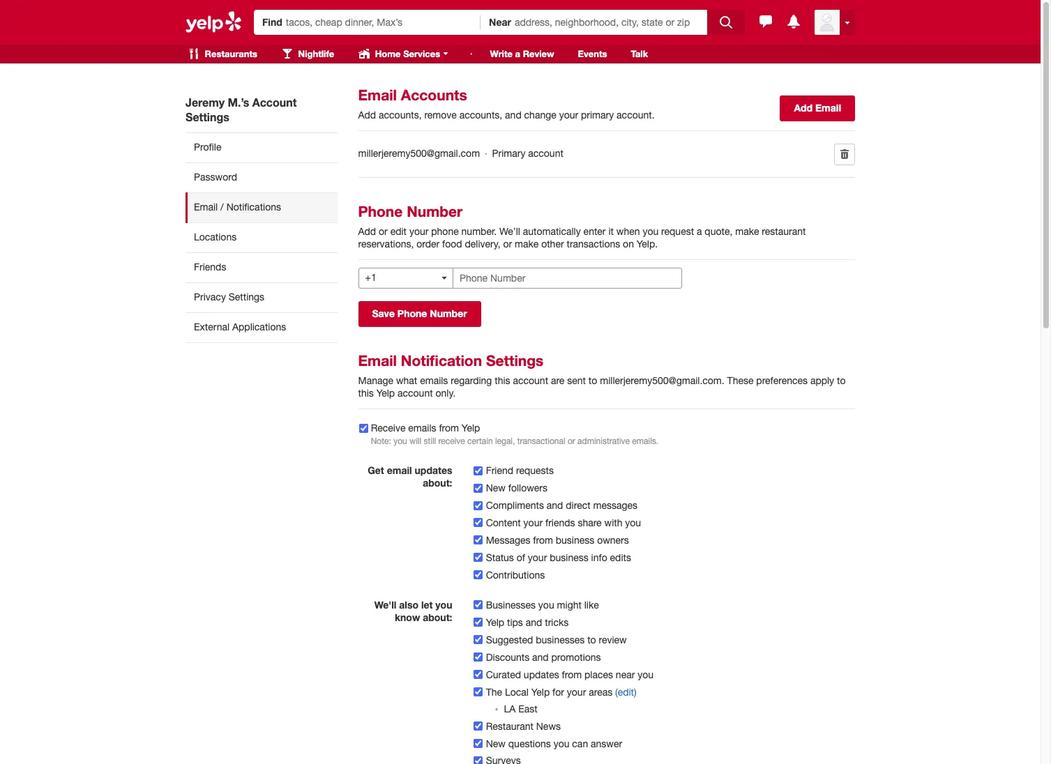 Task type: describe. For each thing, give the bounding box(es) containing it.
compliments and direct messages
[[486, 500, 638, 511]]

these
[[728, 375, 754, 387]]

and right the 'tips'
[[526, 617, 543, 629]]

manage
[[358, 375, 394, 387]]

on
[[623, 239, 634, 250]]

businesses
[[486, 600, 536, 611]]

your right of
[[528, 553, 547, 564]]

to right sent in the right of the page
[[589, 375, 598, 387]]

note:
[[371, 437, 391, 446]]

from for updates
[[562, 670, 582, 681]]

will
[[410, 437, 422, 446]]

0 vertical spatial millerjeremy500@gmail.com
[[358, 148, 480, 159]]

(edit)
[[616, 687, 637, 698]]

phone
[[432, 226, 459, 237]]

write
[[490, 48, 513, 59]]

near
[[489, 16, 512, 28]]

jeremy m. image
[[815, 10, 840, 35]]

phone number add or edit your phone number. we'll automatically enter it when you request a quote, make restaurant reservations, order food delivery, or make other transactions on yelp.
[[358, 203, 806, 250]]

profile link
[[186, 133, 337, 163]]

1 horizontal spatial or
[[504, 239, 512, 250]]

and down the suggested businesses to review
[[533, 652, 549, 663]]

home
[[375, 48, 401, 59]]

email accounts add accounts, remove accounts, and change your primary account.
[[358, 87, 655, 121]]

home services
[[373, 48, 443, 59]]

this inside . these preferences apply to this yelp account only.
[[358, 388, 374, 399]]

none search field containing find
[[254, 6, 748, 35]]

notifications image
[[786, 13, 803, 30]]

account.
[[617, 110, 655, 121]]

services
[[404, 48, 441, 59]]

certain
[[468, 437, 493, 446]]

preferences
[[757, 375, 808, 387]]

a inside phone number add or edit your phone number. we'll automatically enter it when you request a quote, make restaurant reservations, order food delivery, or make other transactions on yelp.
[[697, 226, 702, 237]]

0 vertical spatial business
[[556, 535, 595, 546]]

yelp left for
[[532, 687, 550, 698]]

what
[[396, 375, 418, 387]]

yelp.
[[637, 239, 658, 250]]

write a review link
[[480, 45, 565, 64]]

new for new followers
[[486, 483, 506, 494]]

you left can
[[554, 739, 570, 750]]

you inside phone number add or edit your phone number. we'll automatically enter it when you request a quote, make restaurant reservations, order food delivery, or make other transactions on yelp.
[[643, 226, 659, 237]]

/
[[221, 202, 224, 213]]

messages
[[486, 535, 531, 546]]

2 vertical spatial settings
[[486, 352, 544, 370]]

promotions
[[552, 652, 601, 663]]

owners
[[598, 535, 629, 546]]

friends
[[194, 262, 226, 273]]

local
[[505, 687, 529, 698]]

0 vertical spatial emails
[[420, 375, 448, 387]]

number inside button
[[430, 308, 467, 320]]

. these preferences apply to this yelp account only.
[[358, 375, 846, 399]]

Find field
[[286, 15, 473, 29]]

emails.
[[633, 437, 659, 446]]

menu bar containing write a review
[[466, 45, 659, 64]]

you inside the we'll also let you know about:
[[436, 599, 453, 611]]

edit
[[391, 226, 407, 237]]

near
[[616, 670, 635, 681]]

answer
[[591, 739, 623, 750]]

password
[[194, 172, 237, 183]]

1 accounts, from the left
[[379, 110, 422, 121]]

your down compliments
[[524, 518, 543, 529]]

you right with
[[626, 518, 642, 529]]

add for email accounts
[[358, 110, 376, 121]]

discounts
[[486, 652, 530, 663]]

are
[[551, 375, 565, 387]]

it
[[609, 226, 614, 237]]

nightlife link
[[271, 45, 345, 64]]

you up the tricks
[[539, 600, 555, 611]]

new followers
[[486, 483, 548, 494]]

sent
[[568, 375, 586, 387]]

also
[[399, 599, 419, 611]]

messages from business owners
[[486, 535, 629, 546]]

followers
[[509, 483, 548, 494]]

notification
[[401, 352, 482, 370]]

password link
[[186, 163, 337, 193]]

email for email notification settings
[[358, 352, 397, 370]]

content your friends share with you
[[486, 518, 642, 529]]

notifications
[[227, 202, 281, 213]]

regarding
[[451, 375, 492, 387]]

nightlife
[[296, 48, 334, 59]]

0 horizontal spatial or
[[379, 226, 388, 237]]

locations
[[194, 232, 237, 243]]

you right near
[[638, 670, 654, 681]]

tips
[[507, 617, 523, 629]]

transactions
[[567, 239, 621, 250]]

primary
[[492, 148, 526, 159]]

messages image
[[758, 13, 775, 30]]

the local yelp for your areas (edit)
[[486, 687, 637, 698]]

home services link
[[348, 45, 463, 64]]

save phone number
[[372, 308, 467, 320]]

menu bar containing restaurants
[[177, 45, 463, 64]]

we'll
[[375, 599, 397, 611]]

legal,
[[495, 437, 515, 446]]

number.
[[462, 226, 497, 237]]

1 horizontal spatial make
[[736, 226, 760, 237]]

requests
[[516, 465, 554, 477]]

receive emails from yelp note: you will still receive certain legal, transactional or administrative emails.
[[371, 423, 659, 446]]

locations link
[[186, 223, 337, 253]]

administrative
[[578, 437, 630, 446]]

1 vertical spatial business
[[550, 553, 589, 564]]

phone inside button
[[398, 308, 427, 320]]

email / notifications link
[[186, 193, 337, 223]]

la
[[504, 704, 516, 715]]

reservations,
[[358, 239, 414, 250]]

order
[[417, 239, 440, 250]]

your right for
[[567, 687, 586, 698]]

privacy settings link
[[186, 283, 337, 313]]

status of your business info edits
[[486, 553, 632, 564]]

1 horizontal spatial updates
[[524, 670, 560, 681]]

to inside . these preferences apply to this yelp account only.
[[838, 375, 846, 387]]

about: inside the we'll also let you know about:
[[423, 612, 453, 624]]

external
[[194, 322, 230, 333]]

Phone Number text field
[[453, 268, 682, 289]]

let
[[421, 599, 433, 611]]

0 vertical spatial this
[[495, 375, 511, 387]]

restaurant
[[762, 226, 806, 237]]

yelp inside . these preferences apply to this yelp account only.
[[377, 388, 395, 399]]



Task type: vqa. For each thing, say whether or not it's contained in the screenshot.
ORGANIZATIONS
no



Task type: locate. For each thing, give the bounding box(es) containing it.
updates down the discounts and promotions
[[524, 670, 560, 681]]

when
[[617, 226, 640, 237]]

your
[[559, 110, 579, 121], [410, 226, 429, 237], [524, 518, 543, 529], [528, 553, 547, 564], [567, 687, 586, 698]]

0 horizontal spatial make
[[515, 239, 539, 250]]

restaurants
[[202, 48, 258, 59]]

notifications element
[[786, 13, 803, 30]]

0 horizontal spatial this
[[358, 388, 374, 399]]

1 vertical spatial this
[[358, 388, 374, 399]]

from up receive
[[439, 423, 459, 434]]

external applications link
[[186, 313, 337, 343]]

jeremy
[[186, 96, 225, 109]]

email / notifications
[[194, 202, 281, 213]]

we'll also let you know about:
[[375, 599, 453, 624]]

discounts and promotions
[[486, 652, 601, 663]]

curated updates from places near you
[[486, 670, 654, 681]]

0 vertical spatial about:
[[423, 477, 453, 489]]

and inside email accounts add accounts, remove accounts, and change your primary account.
[[505, 110, 522, 121]]

0 vertical spatial a
[[515, 48, 521, 59]]

millerjeremy500@gmail.com down remove
[[358, 148, 480, 159]]

your right change
[[559, 110, 579, 121]]

millerjeremy500@gmail.com up emails.
[[600, 375, 722, 387]]

make
[[736, 226, 760, 237], [515, 239, 539, 250]]

or right transactional
[[568, 437, 576, 446]]

0 vertical spatial account
[[529, 148, 564, 159]]

yelp inside receive emails from yelp note: you will still receive certain legal, transactional or administrative emails.
[[462, 423, 480, 434]]

number up phone
[[407, 203, 463, 220]]

None field
[[286, 15, 473, 29]]

get
[[368, 465, 384, 477]]

0 vertical spatial phone
[[358, 203, 403, 220]]

updates down "still"
[[415, 465, 453, 477]]

settings inside jeremy m.'s account settings
[[186, 110, 230, 124]]

2 new from the top
[[486, 739, 506, 750]]

0 vertical spatial updates
[[415, 465, 453, 477]]

1 vertical spatial settings
[[229, 292, 265, 303]]

1 about: from the top
[[423, 477, 453, 489]]

updates
[[415, 465, 453, 477], [524, 670, 560, 681]]

or up reservations,
[[379, 226, 388, 237]]

and
[[505, 110, 522, 121], [547, 500, 564, 511], [526, 617, 543, 629], [533, 652, 549, 663]]

updates inside get email updates about:
[[415, 465, 453, 477]]

from up status of your business info edits
[[533, 535, 553, 546]]

0 vertical spatial settings
[[186, 110, 230, 124]]

add email link
[[781, 96, 856, 121]]

number up email notification settings
[[430, 308, 467, 320]]

1 vertical spatial phone
[[398, 308, 427, 320]]

from for emails
[[439, 423, 459, 434]]

email notification settings
[[358, 352, 544, 370]]

can
[[573, 739, 588, 750]]

address, neighborhood, city, state or zip field
[[515, 15, 699, 29]]

new for new questions you can answer
[[486, 739, 506, 750]]

None checkbox
[[359, 424, 368, 433], [474, 467, 483, 476], [474, 536, 483, 545], [474, 554, 483, 563], [474, 571, 483, 580], [474, 601, 483, 610], [474, 619, 483, 628], [474, 723, 483, 732], [474, 740, 483, 749], [474, 757, 483, 765], [359, 424, 368, 433], [474, 467, 483, 476], [474, 536, 483, 545], [474, 554, 483, 563], [474, 571, 483, 580], [474, 601, 483, 610], [474, 619, 483, 628], [474, 723, 483, 732], [474, 740, 483, 749], [474, 757, 483, 765]]

0 vertical spatial from
[[439, 423, 459, 434]]

from inside receive emails from yelp note: you will still receive certain legal, transactional or administrative emails.
[[439, 423, 459, 434]]

accounts, right remove
[[460, 110, 503, 121]]

primary
[[581, 110, 614, 121]]

new down restaurant
[[486, 739, 506, 750]]

emails inside receive emails from yelp note: you will still receive certain legal, transactional or administrative emails.
[[409, 423, 437, 434]]

accounts, down accounts
[[379, 110, 422, 121]]

edits
[[610, 553, 632, 564]]

menu bar
[[177, 45, 463, 64], [466, 45, 659, 64]]

save phone number button
[[358, 301, 481, 327]]

new down friend
[[486, 483, 506, 494]]

a right the write
[[515, 48, 521, 59]]

your inside email accounts add accounts, remove accounts, and change your primary account.
[[559, 110, 579, 121]]

compliments
[[486, 500, 544, 511]]

number inside phone number add or edit your phone number. we'll automatically enter it when you request a quote, make restaurant reservations, order food delivery, or make other transactions on yelp.
[[407, 203, 463, 220]]

1 vertical spatial account
[[513, 375, 549, 387]]

restaurant
[[486, 721, 534, 733]]

0 horizontal spatial updates
[[415, 465, 453, 477]]

friends link
[[186, 253, 337, 283]]

phone right save
[[398, 308, 427, 320]]

email for email / notifications
[[194, 202, 218, 213]]

emails up will
[[409, 423, 437, 434]]

about: down "still"
[[423, 477, 453, 489]]

this right regarding
[[495, 375, 511, 387]]

1 vertical spatial new
[[486, 739, 506, 750]]

receive
[[371, 423, 406, 434]]

0 vertical spatial or
[[379, 226, 388, 237]]

areas
[[589, 687, 613, 698]]

0 horizontal spatial menu bar
[[177, 45, 463, 64]]

2 about: from the top
[[423, 612, 453, 624]]

1 horizontal spatial millerjeremy500@gmail.com
[[600, 375, 722, 387]]

quote,
[[705, 226, 733, 237]]

other
[[542, 239, 564, 250]]

accounts
[[401, 87, 467, 104]]

receive
[[439, 437, 465, 446]]

businesses
[[536, 635, 585, 646]]

a left quote,
[[697, 226, 702, 237]]

1 horizontal spatial a
[[697, 226, 702, 237]]

messages
[[594, 500, 638, 511]]

or
[[379, 226, 388, 237], [504, 239, 512, 250], [568, 437, 576, 446]]

you inside receive emails from yelp note: you will still receive certain legal, transactional or administrative emails.
[[394, 437, 407, 446]]

jeremy m.'s account settings
[[186, 96, 297, 124]]

make down 'we'll'
[[515, 239, 539, 250]]

email inside "link"
[[194, 202, 218, 213]]

save
[[372, 308, 395, 320]]

about: inside get email updates about:
[[423, 477, 453, 489]]

get email updates about:
[[368, 465, 453, 489]]

we'll
[[500, 226, 521, 237]]

account down what
[[398, 388, 433, 399]]

1 vertical spatial updates
[[524, 670, 560, 681]]

2 vertical spatial account
[[398, 388, 433, 399]]

None checkbox
[[474, 484, 483, 493], [474, 501, 483, 511], [474, 519, 483, 528], [474, 636, 483, 645], [474, 654, 483, 663], [474, 671, 483, 680], [474, 688, 483, 697], [474, 484, 483, 493], [474, 501, 483, 511], [474, 519, 483, 528], [474, 636, 483, 645], [474, 654, 483, 663], [474, 671, 483, 680], [474, 688, 483, 697]]

1 vertical spatial make
[[515, 239, 539, 250]]

talk
[[631, 48, 649, 59]]

1 vertical spatial number
[[430, 308, 467, 320]]

this down manage
[[358, 388, 374, 399]]

business down content your friends share with you
[[556, 535, 595, 546]]

restaurants link
[[177, 45, 268, 64]]

1 vertical spatial about:
[[423, 612, 453, 624]]

about:
[[423, 477, 453, 489], [423, 612, 453, 624]]

2 menu bar from the left
[[466, 45, 659, 64]]

about: down let
[[423, 612, 453, 624]]

emails up only.
[[420, 375, 448, 387]]

your inside phone number add or edit your phone number. we'll automatically enter it when you request a quote, make restaurant reservations, order food delivery, or make other transactions on yelp.
[[410, 226, 429, 237]]

email inside email accounts add accounts, remove accounts, and change your primary account.
[[358, 87, 397, 104]]

0 horizontal spatial from
[[439, 423, 459, 434]]

0 horizontal spatial accounts,
[[379, 110, 422, 121]]

millerjeremy500@gmail.com
[[358, 148, 480, 159], [600, 375, 722, 387]]

friend requests
[[486, 465, 554, 477]]

1 horizontal spatial from
[[533, 535, 553, 546]]

privacy settings
[[194, 292, 265, 303]]

2 accounts, from the left
[[460, 110, 503, 121]]

to right apply
[[838, 375, 846, 387]]

or down 'we'll'
[[504, 239, 512, 250]]

1 vertical spatial emails
[[409, 423, 437, 434]]

you right let
[[436, 599, 453, 611]]

your up order
[[410, 226, 429, 237]]

add email
[[795, 102, 842, 114]]

suggested businesses to review
[[486, 635, 627, 646]]

places
[[585, 670, 613, 681]]

account left are
[[513, 375, 549, 387]]

1 new from the top
[[486, 483, 506, 494]]

like
[[585, 600, 599, 611]]

primary account
[[492, 148, 564, 159]]

yelp up certain
[[462, 423, 480, 434]]

change
[[525, 110, 557, 121]]

settings down jeremy
[[186, 110, 230, 124]]

make right quote,
[[736, 226, 760, 237]]

and up friends
[[547, 500, 564, 511]]

business down messages from business owners
[[550, 553, 589, 564]]

for
[[553, 687, 565, 698]]

review
[[599, 635, 627, 646]]

1 horizontal spatial this
[[495, 375, 511, 387]]

content
[[486, 518, 521, 529]]

1 vertical spatial a
[[697, 226, 702, 237]]

0 horizontal spatial a
[[515, 48, 521, 59]]

1 horizontal spatial accounts,
[[460, 110, 503, 121]]

friend
[[486, 465, 514, 477]]

to left the review
[[588, 635, 596, 646]]

add for phone number
[[358, 226, 376, 237]]

1 menu bar from the left
[[177, 45, 463, 64]]

add inside email accounts add accounts, remove accounts, and change your primary account.
[[358, 110, 376, 121]]

settings up external applications
[[229, 292, 265, 303]]

add
[[795, 102, 813, 114], [358, 110, 376, 121], [358, 226, 376, 237]]

number
[[407, 203, 463, 220], [430, 308, 467, 320]]

2 vertical spatial or
[[568, 437, 576, 446]]

2 vertical spatial from
[[562, 670, 582, 681]]

of
[[517, 553, 526, 564]]

messages element
[[758, 13, 775, 30]]

news
[[537, 721, 561, 733]]

yelp down manage
[[377, 388, 395, 399]]

tricks
[[545, 617, 569, 629]]

None search field
[[254, 6, 748, 35]]

know
[[395, 612, 420, 624]]

account
[[529, 148, 564, 159], [513, 375, 549, 387], [398, 388, 433, 399]]

phone up edit
[[358, 203, 403, 220]]

or inside receive emails from yelp note: you will still receive certain legal, transactional or administrative emails.
[[568, 437, 576, 446]]

and left change
[[505, 110, 522, 121]]

0 horizontal spatial millerjeremy500@gmail.com
[[358, 148, 480, 159]]

account inside . these preferences apply to this yelp account only.
[[398, 388, 433, 399]]

0 vertical spatial make
[[736, 226, 760, 237]]

enter
[[584, 226, 606, 237]]

0 vertical spatial number
[[407, 203, 463, 220]]

account right primary
[[529, 148, 564, 159]]

you up "yelp."
[[643, 226, 659, 237]]

email
[[387, 465, 412, 477]]

2 horizontal spatial or
[[568, 437, 576, 446]]

yelp left the 'tips'
[[486, 617, 505, 629]]

(edit) link
[[616, 687, 637, 698]]

info
[[592, 553, 608, 564]]

email for email accounts add accounts, remove accounts, and change your primary account.
[[358, 87, 397, 104]]

1 vertical spatial from
[[533, 535, 553, 546]]

1 vertical spatial or
[[504, 239, 512, 250]]

from down promotions
[[562, 670, 582, 681]]

request
[[662, 226, 694, 237]]

a inside "link"
[[515, 48, 521, 59]]

.
[[722, 375, 725, 387]]

email
[[358, 87, 397, 104], [816, 102, 842, 114], [194, 202, 218, 213], [358, 352, 397, 370]]

direct
[[566, 500, 591, 511]]

1 vertical spatial millerjeremy500@gmail.com
[[600, 375, 722, 387]]

find
[[262, 16, 283, 28]]

m.'s
[[228, 96, 249, 109]]

from
[[439, 423, 459, 434], [533, 535, 553, 546], [562, 670, 582, 681]]

settings up manage what emails regarding this account are sent to millerjeremy500@gmail.com
[[486, 352, 544, 370]]

1 horizontal spatial menu bar
[[466, 45, 659, 64]]

add inside phone number add or edit your phone number. we'll automatically enter it when you request a quote, make restaurant reservations, order food delivery, or make other transactions on yelp.
[[358, 226, 376, 237]]

2 horizontal spatial from
[[562, 670, 582, 681]]

0 vertical spatial new
[[486, 483, 506, 494]]

phone inside phone number add or edit your phone number. we'll automatically enter it when you request a quote, make restaurant reservations, order food delivery, or make other transactions on yelp.
[[358, 203, 403, 220]]

account
[[252, 96, 297, 109]]

events link
[[568, 45, 618, 64]]

you left will
[[394, 437, 407, 446]]

manage what emails regarding this account are sent to millerjeremy500@gmail.com
[[358, 375, 722, 387]]



